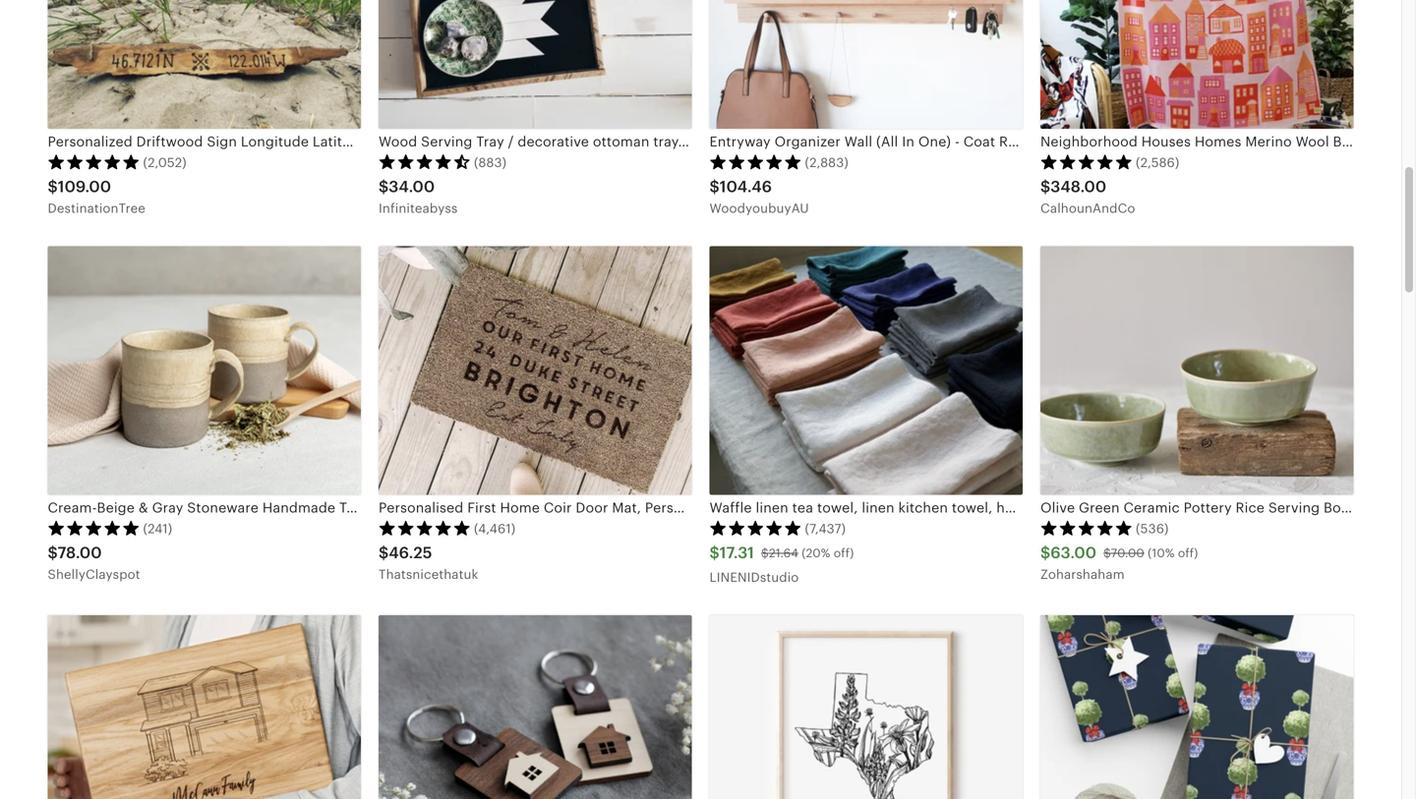 Task type: describe. For each thing, give the bounding box(es) containing it.
17.31
[[720, 544, 754, 562]]

calhounandco
[[1041, 201, 1136, 216]]

5 out of 5 stars image for 78.00
[[48, 520, 140, 536]]

34.00
[[389, 178, 435, 196]]

thatsnicethatuk
[[379, 568, 479, 582]]

$ 104.46 woodyoubuyau
[[710, 178, 809, 216]]

5 out of 5 stars image up 17.31
[[710, 520, 802, 536]]

5 out of 5 stars image for 46.25
[[379, 520, 471, 536]]

104.46
[[720, 178, 772, 196]]

$ for 104.46
[[710, 178, 720, 196]]

$ for 63.00
[[1041, 544, 1051, 562]]

off) for 17.31
[[834, 547, 854, 560]]

entryway organizer wall (all in one) - coat rack wall mount, entryway organization, entryway shelf, mail and key holder, housewarming gift image
[[710, 0, 1023, 129]]

$ 17.31 $ 21.64 (20% off)
[[710, 544, 854, 562]]

texas art, texas print, texas art print, texas wall art, texas gift image
[[710, 616, 1023, 800]]

(10%
[[1148, 547, 1175, 560]]

destinationtree
[[48, 201, 146, 216]]

personalized driftwood sign longitude latitude custom coordinates christmas gift housewarming gift new home anniversary coastal beach decor image
[[48, 0, 361, 129]]

(883)
[[474, 155, 507, 170]]

63.00
[[1051, 544, 1097, 562]]

house wooden keychain / home sweet home / personalized house keychain wood / personalized keychain/ engraved keychain / custom keychain image
[[379, 616, 692, 800]]

(7,437)
[[805, 522, 846, 536]]

cream-beige & gray stoneware handmade tea mug set, two 13.5 oz hand-thrown pottery large mugs, rustic ceramic coffee mug, housewarming gift image
[[48, 246, 361, 495]]

(536)
[[1136, 522, 1169, 536]]

(4,461)
[[474, 522, 516, 536]]

$ 34.00 infiniteabyss
[[379, 178, 458, 216]]

109.00
[[58, 178, 111, 196]]

$ for 17.31
[[710, 544, 720, 562]]

$ 109.00 destinationtree
[[48, 178, 146, 216]]



Task type: locate. For each thing, give the bounding box(es) containing it.
personalised first home coir door mat, personalised doormat, custom doormat, housewarming gift, home decor, rubber bar mat, coir doormat image
[[379, 246, 692, 495]]

5 out of 5 stars image up 109.00
[[48, 154, 140, 170]]

$ for 46.25
[[379, 544, 389, 562]]

5 out of 5 stars image up 63.00
[[1041, 520, 1133, 536]]

5 out of 5 stars image
[[48, 154, 140, 170], [710, 154, 802, 170], [1041, 154, 1133, 170], [48, 520, 140, 536], [379, 520, 471, 536], [710, 520, 802, 536], [1041, 520, 1133, 536]]

waffle linen tea towel, linen kitchen towel, housewarming gift, linen towel, kitchen hand towels cozy image
[[710, 246, 1023, 495]]

5 out of 5 stars image up the 46.25
[[379, 520, 471, 536]]

$ 78.00 shellyclayspot
[[48, 544, 140, 582]]

5 out of 5 stars image for 104.46
[[710, 154, 802, 170]]

neighborhood houses homes merino wool blanket in pink, orange, red sunset - housewarming gift image
[[1041, 0, 1354, 129]]

$ for 348.00
[[1041, 178, 1051, 196]]

2 off) from the left
[[1178, 547, 1198, 560]]

off) right (10%
[[1178, 547, 1198, 560]]

4.5 out of 5 stars image
[[379, 154, 471, 170]]

$ inside $ 109.00 destinationtree
[[48, 178, 58, 196]]

$ inside '$ 104.46 woodyoubuyau'
[[710, 178, 720, 196]]

5 out of 5 stars image for 109.00
[[48, 154, 140, 170]]

(2,052)
[[143, 155, 187, 170]]

$ 46.25 thatsnicethatuk
[[379, 544, 479, 582]]

70.00
[[1111, 547, 1145, 560]]

(2,883)
[[805, 155, 849, 170]]

off) inside $ 63.00 $ 70.00 (10% off) zoharshaham
[[1178, 547, 1198, 560]]

$ inside $ 17.31 $ 21.64 (20% off)
[[761, 547, 769, 560]]

$ 348.00 calhounandco
[[1041, 178, 1136, 216]]

$ inside $ 34.00 infiniteabyss
[[379, 178, 389, 196]]

zoharshaham
[[1041, 568, 1125, 582]]

46.25
[[389, 544, 432, 562]]

off)
[[834, 547, 854, 560], [1178, 547, 1198, 560]]

$ for 34.00
[[379, 178, 389, 196]]

$ inside $ 46.25 thatsnicethatuk
[[379, 544, 389, 562]]

off) for 63.00
[[1178, 547, 1198, 560]]

shellyclayspot
[[48, 568, 140, 582]]

(20%
[[802, 547, 831, 560]]

(241)
[[143, 522, 172, 536]]

21.64
[[769, 547, 799, 560]]

$ inside $ 348.00 calhounandco
[[1041, 178, 1051, 196]]

off) inside $ 17.31 $ 21.64 (20% off)
[[834, 547, 854, 560]]

$ for 109.00
[[48, 178, 58, 196]]

infiniteabyss
[[379, 201, 458, 216]]

$ inside $ 78.00 shellyclayspot
[[48, 544, 58, 562]]

wood serving tray / decorative ottoman tray, wooden breakfast tray, aztec decor, southwestern decor, rustic home decor, housewarming gift image
[[379, 0, 692, 129]]

5 out of 5 stars image up the 78.00
[[48, 520, 140, 536]]

wrapping paper: chinoiserie topiary with red bow in navy (christmas, holiday, housewarming gift wrap) image
[[1041, 616, 1354, 800]]

$ for 78.00
[[48, 544, 58, 562]]

5 out of 5 stars image up '104.46'
[[710, 154, 802, 170]]

78.00
[[58, 544, 102, 562]]

5 out of 5 stars image up 348.00
[[1041, 154, 1133, 170]]

$ 63.00 $ 70.00 (10% off) zoharshaham
[[1041, 544, 1198, 582]]

woodyoubuyau
[[710, 201, 809, 216]]

off) right (20%
[[834, 547, 854, 560]]

1 off) from the left
[[834, 547, 854, 560]]

(2,586)
[[1136, 155, 1180, 170]]

custom cutting board housewarming gift new home first home custom home house engraving our first home portrait house sketch or portrait image
[[48, 616, 361, 800]]

$
[[48, 178, 58, 196], [379, 178, 389, 196], [710, 178, 720, 196], [1041, 178, 1051, 196], [48, 544, 58, 562], [379, 544, 389, 562], [710, 544, 720, 562], [1041, 544, 1051, 562], [761, 547, 769, 560], [1104, 547, 1111, 560]]

5 out of 5 stars image for 348.00
[[1041, 154, 1133, 170]]

348.00
[[1051, 178, 1107, 196]]

1 horizontal spatial off)
[[1178, 547, 1198, 560]]

linenidstudio
[[710, 571, 799, 585]]

olive green ceramic pottery rice serving bowl, asian style modern small soup bowl set, ceramic handmade cereals bowl, housewarming gift image
[[1041, 246, 1354, 495]]

0 horizontal spatial off)
[[834, 547, 854, 560]]



Task type: vqa. For each thing, say whether or not it's contained in the screenshot.
PURCHASED ITEM: TABI SPLIT TOE MEN'S WOMEN'S 8CM HEEL LEATHER BOOTS EU35-47
no



